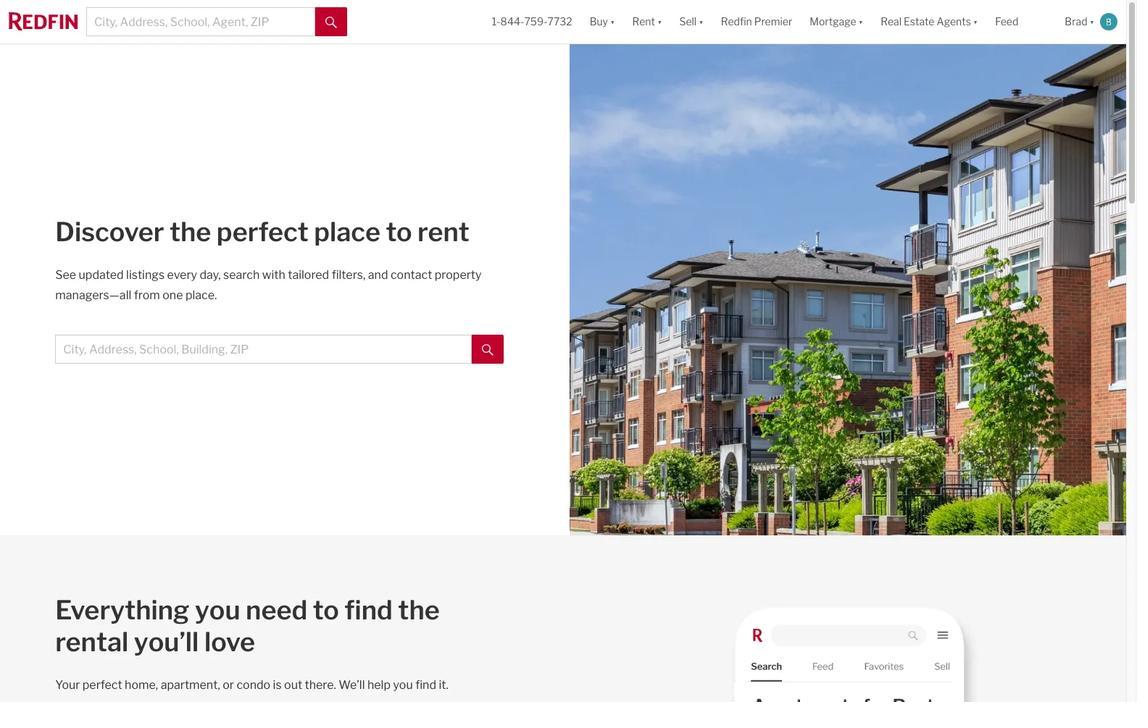 Task type: describe. For each thing, give the bounding box(es) containing it.
we'll
[[339, 679, 365, 692]]

buy ▾
[[590, 15, 615, 28]]

search
[[223, 268, 260, 282]]

mortgage ▾
[[810, 15, 863, 28]]

City, Address, School, Building, ZIP search field
[[55, 335, 472, 364]]

mortgage ▾ button
[[810, 0, 863, 43]]

1-844-759-7732
[[492, 15, 572, 28]]

property
[[435, 268, 482, 282]]

it.
[[439, 679, 448, 692]]

you'll
[[134, 627, 199, 658]]

listings
[[126, 268, 165, 282]]

managers—all
[[55, 289, 131, 302]]

brad
[[1065, 15, 1088, 28]]

redfin
[[721, 15, 752, 28]]

help
[[367, 679, 391, 692]]

everything you need to find the rental you'll love
[[55, 595, 440, 658]]

estate
[[904, 15, 935, 28]]

7732
[[548, 15, 572, 28]]

premier
[[754, 15, 792, 28]]

from
[[134, 289, 160, 302]]

feed button
[[987, 0, 1056, 43]]

real estate agents ▾ link
[[881, 0, 978, 43]]

rent ▾ button
[[632, 0, 662, 43]]

mortgage ▾ button
[[801, 0, 872, 43]]

find inside the everything you need to find the rental you'll love
[[344, 595, 393, 627]]

out
[[284, 679, 302, 692]]

sell
[[679, 15, 697, 28]]

▾ for mortgage ▾
[[859, 15, 863, 28]]

love
[[204, 627, 255, 658]]

0 horizontal spatial the
[[170, 216, 211, 248]]

rent
[[632, 15, 655, 28]]

see updated listings every day, search with tailored filters, and contact property managers—all from one place.
[[55, 268, 482, 302]]

1-844-759-7732 link
[[492, 15, 572, 28]]

tailored
[[288, 268, 329, 282]]

there.
[[305, 679, 336, 692]]

redfin premier button
[[712, 0, 801, 43]]

real
[[881, 15, 902, 28]]

updated
[[79, 268, 124, 282]]

every
[[167, 268, 197, 282]]

1 horizontal spatial perfect
[[217, 216, 309, 248]]

to inside the everything you need to find the rental you'll love
[[313, 595, 339, 627]]

5 ▾ from the left
[[973, 15, 978, 28]]

submit search image for "city, address, school, building, zip" search field at the left
[[482, 344, 494, 356]]

is
[[273, 679, 282, 692]]

sell ▾ button
[[671, 0, 712, 43]]

buy ▾ button
[[581, 0, 624, 43]]

filters,
[[332, 268, 366, 282]]

feed
[[995, 15, 1019, 28]]

rental
[[55, 627, 128, 658]]

1 vertical spatial find
[[415, 679, 436, 692]]

one
[[163, 289, 183, 302]]

mortgage
[[810, 15, 856, 28]]

place
[[314, 216, 381, 248]]



Task type: locate. For each thing, give the bounding box(es) containing it.
1 horizontal spatial submit search image
[[482, 344, 494, 356]]

the
[[170, 216, 211, 248], [398, 595, 440, 627]]

1 horizontal spatial to
[[386, 216, 412, 248]]

0 vertical spatial submit search image
[[325, 16, 337, 28]]

1 ▾ from the left
[[610, 15, 615, 28]]

2 ▾ from the left
[[657, 15, 662, 28]]

1 vertical spatial you
[[393, 679, 413, 692]]

discover
[[55, 216, 164, 248]]

0 horizontal spatial perfect
[[82, 679, 122, 692]]

1 vertical spatial to
[[313, 595, 339, 627]]

▾ for sell ▾
[[699, 15, 704, 28]]

▾ right sell
[[699, 15, 704, 28]]

user photo image
[[1100, 13, 1118, 30]]

contact
[[391, 268, 432, 282]]

▾
[[610, 15, 615, 28], [657, 15, 662, 28], [699, 15, 704, 28], [859, 15, 863, 28], [973, 15, 978, 28], [1090, 15, 1094, 28]]

home,
[[125, 679, 158, 692]]

agents
[[937, 15, 971, 28]]

1-
[[492, 15, 501, 28]]

buy ▾ button
[[590, 0, 615, 43]]

everything
[[55, 595, 189, 627]]

0 horizontal spatial to
[[313, 595, 339, 627]]

▾ right buy
[[610, 15, 615, 28]]

real estate agents ▾
[[881, 15, 978, 28]]

an apartment complex on a bright sunny day image
[[570, 44, 1126, 536]]

1 vertical spatial submit search image
[[482, 344, 494, 356]]

need
[[246, 595, 308, 627]]

0 vertical spatial find
[[344, 595, 393, 627]]

▾ for rent ▾
[[657, 15, 662, 28]]

▾ for brad ▾
[[1090, 15, 1094, 28]]

to right need
[[313, 595, 339, 627]]

844-
[[501, 15, 524, 28]]

and
[[368, 268, 388, 282]]

▾ right brad
[[1090, 15, 1094, 28]]

brad ▾
[[1065, 15, 1094, 28]]

6 ▾ from the left
[[1090, 15, 1094, 28]]

sell ▾ button
[[679, 0, 704, 43]]

▾ for buy ▾
[[610, 15, 615, 28]]

your perfect home, apartment, or condo is out there. we'll help you find it.
[[55, 679, 448, 692]]

your
[[55, 679, 80, 692]]

0 vertical spatial the
[[170, 216, 211, 248]]

1 horizontal spatial find
[[415, 679, 436, 692]]

1 vertical spatial perfect
[[82, 679, 122, 692]]

0 vertical spatial to
[[386, 216, 412, 248]]

you inside the everything you need to find the rental you'll love
[[195, 595, 240, 627]]

0 horizontal spatial find
[[344, 595, 393, 627]]

to
[[386, 216, 412, 248], [313, 595, 339, 627]]

3 ▾ from the left
[[699, 15, 704, 28]]

rent ▾ button
[[624, 0, 671, 43]]

▾ right rent
[[657, 15, 662, 28]]

rent ▾
[[632, 15, 662, 28]]

rent
[[418, 216, 469, 248]]

real estate agents ▾ button
[[872, 0, 987, 43]]

see
[[55, 268, 76, 282]]

redfin premier
[[721, 15, 792, 28]]

perfect
[[217, 216, 309, 248], [82, 679, 122, 692]]

with
[[262, 268, 285, 282]]

submit search image
[[325, 16, 337, 28], [482, 344, 494, 356]]

discover the perfect place to rent
[[55, 216, 469, 248]]

City, Address, School, Agent, ZIP search field
[[86, 7, 315, 36]]

condo
[[237, 679, 270, 692]]

you left need
[[195, 595, 240, 627]]

image of phone on redfin app searching for apartments for rent image
[[570, 536, 1126, 702]]

day,
[[200, 268, 221, 282]]

you
[[195, 595, 240, 627], [393, 679, 413, 692]]

1 horizontal spatial you
[[393, 679, 413, 692]]

sell ▾
[[679, 15, 704, 28]]

4 ▾ from the left
[[859, 15, 863, 28]]

▾ right the mortgage on the right of page
[[859, 15, 863, 28]]

759-
[[524, 15, 548, 28]]

buy
[[590, 15, 608, 28]]

apartment,
[[161, 679, 220, 692]]

or
[[223, 679, 234, 692]]

find
[[344, 595, 393, 627], [415, 679, 436, 692]]

▾ right agents
[[973, 15, 978, 28]]

0 vertical spatial perfect
[[217, 216, 309, 248]]

0 horizontal spatial you
[[195, 595, 240, 627]]

perfect right your
[[82, 679, 122, 692]]

perfect up with
[[217, 216, 309, 248]]

you right the help
[[393, 679, 413, 692]]

submit search image for city, address, school, agent, zip search box
[[325, 16, 337, 28]]

the inside the everything you need to find the rental you'll love
[[398, 595, 440, 627]]

1 vertical spatial the
[[398, 595, 440, 627]]

1 horizontal spatial the
[[398, 595, 440, 627]]

place.
[[185, 289, 217, 302]]

0 vertical spatial you
[[195, 595, 240, 627]]

0 horizontal spatial submit search image
[[325, 16, 337, 28]]

to left rent
[[386, 216, 412, 248]]



Task type: vqa. For each thing, say whether or not it's contained in the screenshot.
"1-"
yes



